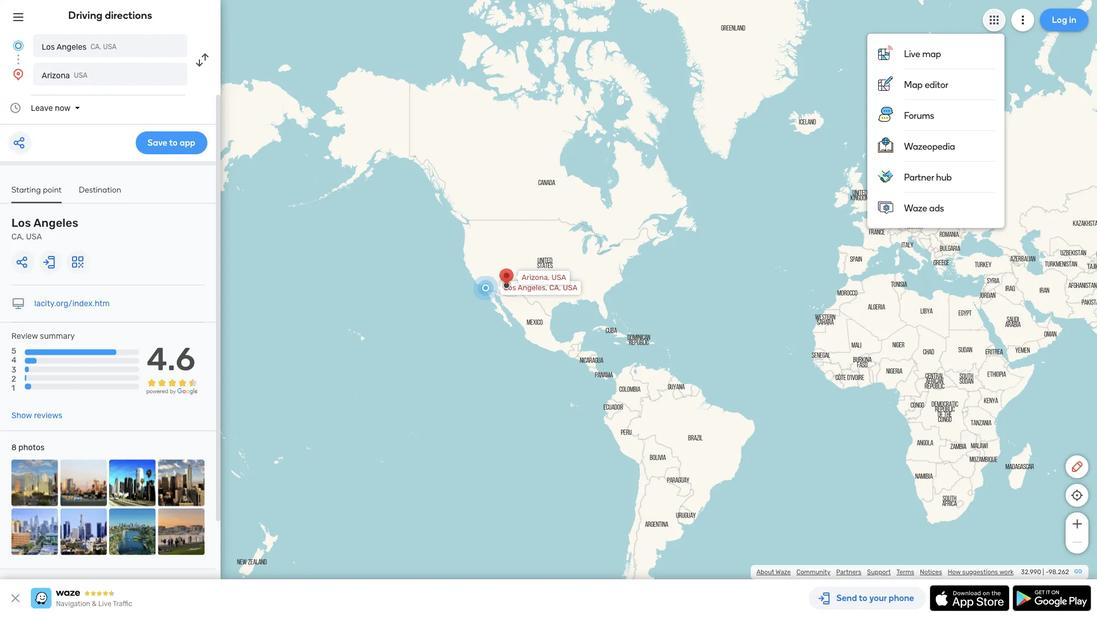 Task type: vqa. For each thing, say whether or not it's contained in the screenshot.
leftmost WA,
no



Task type: locate. For each thing, give the bounding box(es) containing it.
angeles down point
[[33, 216, 78, 230]]

2 horizontal spatial ca,
[[549, 284, 561, 292]]

0 vertical spatial angeles
[[57, 42, 87, 51]]

driving directions
[[68, 9, 152, 21]]

ca, down 'starting point' 'button'
[[11, 232, 24, 242]]

usa down driving directions on the left of page
[[103, 43, 117, 51]]

current location image
[[11, 39, 25, 53]]

ca, down driving
[[91, 43, 101, 51]]

5
[[11, 346, 16, 356]]

los angeles ca, usa down 'starting point' 'button'
[[11, 216, 78, 242]]

lacity.org/index.htm link
[[34, 299, 110, 308]]

ca, down arizona, usa
[[549, 284, 561, 292]]

1 vertical spatial ca,
[[11, 232, 24, 242]]

starting point
[[11, 185, 62, 194]]

32.990 | -98.262
[[1021, 568, 1069, 576]]

usa down 'starting point' 'button'
[[26, 232, 42, 242]]

navigation & live traffic
[[56, 600, 132, 608]]

&
[[92, 600, 97, 608]]

1 horizontal spatial ca,
[[91, 43, 101, 51]]

how
[[948, 568, 961, 576]]

community
[[797, 568, 831, 576]]

los angeles ca, usa
[[42, 42, 117, 51], [11, 216, 78, 242]]

arizona
[[42, 71, 70, 80]]

usa
[[103, 43, 117, 51], [74, 71, 88, 79], [26, 232, 42, 242], [552, 273, 566, 282], [563, 284, 578, 292]]

navigation
[[56, 600, 90, 608]]

suggestions
[[963, 568, 998, 576]]

starting
[[11, 185, 41, 194]]

0 horizontal spatial los
[[11, 216, 31, 230]]

image 2 of los angeles, los angeles image
[[60, 460, 107, 506]]

8 photos
[[11, 443, 44, 452]]

2 vertical spatial los
[[504, 284, 516, 292]]

about
[[757, 568, 775, 576]]

los angeles ca, usa down driving
[[42, 42, 117, 51]]

search
[[56, 579, 81, 589]]

usa right arizona
[[74, 71, 88, 79]]

1 horizontal spatial los
[[42, 42, 55, 51]]

image 7 of los angeles, los angeles image
[[109, 509, 156, 555]]

ca,
[[91, 43, 101, 51], [11, 232, 24, 242], [549, 284, 561, 292]]

image 6 of los angeles, los angeles image
[[60, 509, 107, 555]]

destination
[[79, 185, 121, 194]]

angeles
[[57, 42, 87, 51], [33, 216, 78, 230]]

terms
[[897, 568, 915, 576]]

1 vertical spatial los
[[11, 216, 31, 230]]

los left the angeles,
[[504, 284, 516, 292]]

4
[[11, 356, 16, 365]]

image 5 of los angeles, los angeles image
[[11, 509, 58, 555]]

partners
[[837, 568, 862, 576]]

now
[[55, 103, 71, 113]]

partners link
[[837, 568, 862, 576]]

support link
[[867, 568, 891, 576]]

arizona,
[[522, 273, 550, 282]]

terms link
[[897, 568, 915, 576]]

image 4 of los angeles, los angeles image
[[158, 460, 205, 506]]

show
[[11, 411, 32, 420]]

2 horizontal spatial los
[[504, 284, 516, 292]]

about waze link
[[757, 568, 791, 576]]

usa inside arizona usa
[[74, 71, 88, 79]]

usa up los angeles, ca, usa
[[552, 273, 566, 282]]

community link
[[797, 568, 831, 576]]

los up arizona
[[42, 42, 55, 51]]

notices link
[[920, 568, 942, 576]]

los
[[42, 42, 55, 51], [11, 216, 31, 230], [504, 284, 516, 292]]

zoom out image
[[1070, 536, 1085, 549]]

los down 'starting point' 'button'
[[11, 216, 31, 230]]

work
[[1000, 568, 1014, 576]]

directions
[[105, 9, 152, 21]]

how suggestions work link
[[948, 568, 1014, 576]]

show reviews
[[11, 411, 62, 420]]

angeles up arizona usa
[[57, 42, 87, 51]]

link image
[[1074, 567, 1083, 576]]

4.6
[[147, 340, 196, 378]]



Task type: describe. For each thing, give the bounding box(es) containing it.
image 8 of los angeles, los angeles image
[[158, 509, 205, 555]]

lacity.org/index.htm
[[34, 299, 110, 308]]

2 vertical spatial ca,
[[549, 284, 561, 292]]

angeles,
[[518, 284, 548, 292]]

|
[[1043, 568, 1045, 576]]

8
[[11, 443, 17, 452]]

support
[[867, 568, 891, 576]]

2
[[11, 374, 16, 383]]

waze
[[776, 568, 791, 576]]

arizona, usa
[[522, 273, 566, 282]]

zoom in image
[[1070, 517, 1085, 531]]

arizona usa
[[42, 71, 88, 80]]

people also search for
[[11, 579, 93, 589]]

1
[[11, 383, 15, 393]]

driving
[[68, 9, 103, 21]]

location image
[[11, 67, 25, 81]]

point
[[43, 185, 62, 194]]

people
[[11, 579, 37, 589]]

pencil image
[[1071, 460, 1084, 474]]

photos
[[18, 443, 44, 452]]

98.262
[[1049, 568, 1069, 576]]

x image
[[9, 592, 22, 605]]

traffic
[[113, 600, 132, 608]]

review
[[11, 332, 38, 341]]

image 1 of los angeles, los angeles image
[[11, 460, 58, 506]]

for
[[83, 579, 93, 589]]

summary
[[40, 332, 75, 341]]

notices
[[920, 568, 942, 576]]

usa down arizona, usa
[[563, 284, 578, 292]]

los inside los angeles ca, usa
[[11, 216, 31, 230]]

image 3 of los angeles, los angeles image
[[109, 460, 156, 506]]

5 4 3 2 1
[[11, 346, 16, 393]]

review summary
[[11, 332, 75, 341]]

los angeles, ca, usa
[[504, 284, 578, 292]]

destination button
[[79, 185, 121, 202]]

1 vertical spatial los angeles ca, usa
[[11, 216, 78, 242]]

-
[[1046, 568, 1049, 576]]

leave
[[31, 103, 53, 113]]

0 vertical spatial ca,
[[91, 43, 101, 51]]

0 horizontal spatial ca,
[[11, 232, 24, 242]]

computer image
[[11, 297, 25, 311]]

also
[[39, 579, 54, 589]]

32.990
[[1021, 568, 1042, 576]]

about waze community partners support terms notices how suggestions work
[[757, 568, 1014, 576]]

clock image
[[9, 101, 22, 115]]

0 vertical spatial los
[[42, 42, 55, 51]]

1 vertical spatial angeles
[[33, 216, 78, 230]]

starting point button
[[11, 185, 62, 203]]

reviews
[[34, 411, 62, 420]]

leave now
[[31, 103, 71, 113]]

live
[[98, 600, 111, 608]]

3
[[11, 365, 16, 374]]

0 vertical spatial los angeles ca, usa
[[42, 42, 117, 51]]



